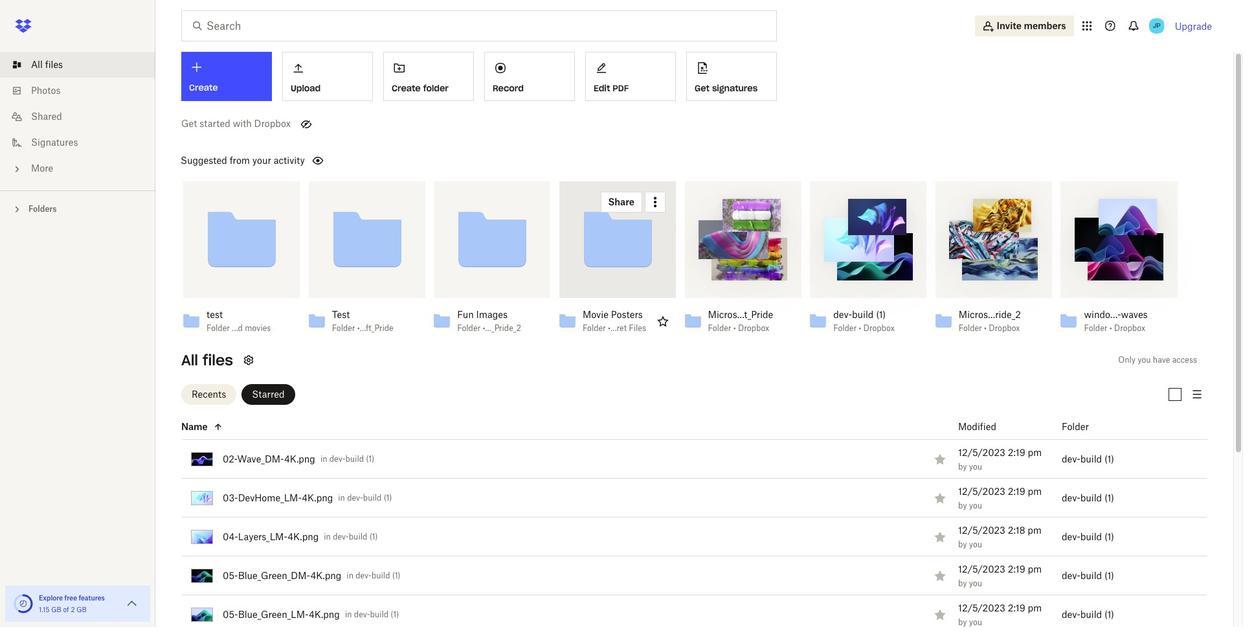 Task type: vqa. For each thing, say whether or not it's contained in the screenshot.
Test
yes



Task type: describe. For each thing, give the bounding box(es) containing it.
modified
[[959, 421, 997, 432]]

remove from starred image for 04-layers_lm-4k.png
[[933, 529, 948, 544]]

you for 02-wave_dm-4k.png
[[970, 462, 983, 471]]

dev-build (1) for 05-blue_green_dm-4k.png
[[1062, 570, 1115, 581]]

get for get signatures
[[695, 83, 710, 94]]

7 share button from the left
[[977, 192, 1019, 212]]

1 gb from the left
[[51, 606, 61, 613]]

1.15
[[39, 606, 50, 613]]

explore
[[39, 594, 63, 602]]

02-wave_dm-4k.png in dev-build (1)
[[223, 453, 375, 464]]

name 05-blue_green_dm-4k.png, modified 12/5/2023 2:19 pm, folder dev-build (1), element
[[153, 556, 1208, 595]]

suggested
[[181, 155, 227, 166]]

test
[[207, 309, 223, 320]]

dev- inside 04-layers_lm-4k.png in dev-build (1)
[[333, 532, 349, 542]]

dropbox for micros…t_pride folder • dropbox
[[738, 323, 770, 333]]

starred
[[252, 388, 285, 399]]

jp button
[[1147, 16, 1168, 36]]

folder
[[423, 83, 449, 94]]

dev-build (1) button
[[834, 309, 899, 321]]

4 share from the left
[[609, 196, 635, 207]]

folder inside dev-build (1) folder • dropbox
[[834, 323, 857, 333]]

get started with dropbox
[[181, 118, 291, 129]]

•…ft_pride
[[357, 323, 394, 333]]

…d
[[232, 323, 243, 333]]

12/5/2023 for 02-wave_dm-4k.png
[[959, 447, 1006, 458]]

12/5/2023 2:18 pm by you
[[959, 524, 1042, 549]]

folders
[[29, 204, 57, 214]]

micros…t_pride button
[[708, 309, 774, 321]]

12/5/2023 2:19 pm by you for 03-devhome_lm-4k.png
[[959, 486, 1042, 510]]

dropbox for micros…ride_2 folder • dropbox
[[989, 323, 1021, 333]]

name 04-layers_lm-4k.png, modified 12/5/2023 2:18 pm, folder dev-build (1), element
[[153, 518, 1208, 556]]

12/5/2023 2:19 pm by you for 05-blue_green_lm-4k.png
[[959, 602, 1042, 627]]

05-blue_green_lm-4k.png link
[[223, 607, 340, 622]]

layers_lm-
[[238, 531, 288, 542]]

movie posters button
[[583, 309, 648, 321]]

micros…ride_2 folder • dropbox
[[959, 309, 1021, 333]]

• inside dev-build (1) folder • dropbox
[[859, 323, 862, 333]]

/dev-build (1)/02-wave_dm-4k.png image
[[191, 452, 213, 466]]

12/5/2023 for 04-layers_lm-4k.png
[[959, 524, 1006, 535]]

12/5/2023 2:19 pm by you for 02-wave_dm-4k.png
[[959, 447, 1042, 471]]

list containing all files
[[0, 44, 155, 190]]

waves
[[1122, 309, 1148, 320]]

remove from starred image
[[933, 490, 948, 506]]

create folder
[[392, 83, 449, 94]]

folder • dropbox button for windo…-
[[1085, 323, 1150, 334]]

quota usage element
[[13, 593, 34, 614]]

get signatures button
[[687, 52, 777, 101]]

folders button
[[0, 199, 155, 218]]

free
[[65, 594, 77, 602]]

folder inside windo…-waves folder • dropbox
[[1085, 323, 1108, 333]]

edit pdf
[[594, 83, 629, 94]]

2 gb from the left
[[77, 606, 87, 613]]

2:19 for 02-wave_dm-4k.png
[[1008, 447, 1026, 458]]

invite members
[[997, 20, 1067, 31]]

• inside micros…ride_2 folder • dropbox
[[985, 323, 987, 333]]

name button
[[181, 419, 927, 434]]

folder button
[[1062, 419, 1134, 434]]

in for 05-blue_green_dm-4k.png
[[347, 571, 354, 580]]

images
[[476, 309, 508, 320]]

blue_green_lm-
[[238, 609, 309, 620]]

12/5/2023 for 05-blue_green_lm-4k.png
[[959, 602, 1006, 613]]

record
[[493, 83, 524, 94]]

4k.png for layers_lm-
[[288, 531, 319, 542]]

have
[[1154, 355, 1171, 365]]

8 share button from the left
[[1103, 192, 1144, 212]]

4k.png for blue_green_dm-
[[311, 570, 342, 581]]

upgrade link
[[1176, 20, 1213, 31]]

name 03-devhome_lm-4k.png, modified 12/5/2023 2:19 pm, folder dev-build (1), element
[[153, 479, 1208, 518]]

1 share from the left
[[232, 196, 258, 207]]

by for 03-devhome_lm-4k.png
[[959, 500, 968, 510]]

03-
[[223, 492, 238, 503]]

signatures link
[[10, 130, 155, 155]]

by for 04-layers_lm-4k.png
[[959, 539, 968, 549]]

pm for 02-wave_dm-4k.png
[[1028, 447, 1042, 458]]

05-blue_green_lm-4k.png in dev-build (1)
[[223, 609, 399, 620]]

with
[[233, 118, 252, 129]]

03-devhome_lm-4k.png link
[[223, 490, 333, 506]]

files
[[629, 323, 646, 333]]

05-blue_green_dm-4k.png link
[[223, 568, 342, 583]]

(1) inside dev-build (1) folder • dropbox
[[877, 309, 886, 320]]

3 share button from the left
[[475, 192, 517, 212]]

in for 05-blue_green_lm-4k.png
[[345, 610, 352, 619]]

02-wave_dm-4k.png link
[[223, 451, 315, 467]]

test button
[[207, 309, 271, 321]]

by for 02-wave_dm-4k.png
[[959, 462, 968, 471]]

build inside 05-blue_green_dm-4k.png in dev-build (1)
[[372, 571, 390, 580]]

2:19 for 05-blue_green_lm-4k.png
[[1008, 602, 1026, 613]]

remove from starred image for 05-blue_green_dm-4k.png
[[933, 568, 948, 583]]

from
[[230, 155, 250, 166]]

dev- inside 05-blue_green_dm-4k.png in dev-build (1)
[[356, 571, 372, 580]]

record button
[[485, 52, 575, 101]]

test folder •…ft_pride
[[332, 309, 394, 333]]

in dev-build (1) link for 04-layers_lm-4k.png
[[324, 532, 378, 542]]

folder inside the test folder …d movies
[[207, 323, 230, 333]]

04-layers_lm-4k.png link
[[223, 529, 319, 544]]

7 share from the left
[[985, 196, 1011, 207]]

windo…-waves button
[[1085, 309, 1150, 321]]

members
[[1024, 20, 1067, 31]]

of
[[63, 606, 69, 613]]

12/5/2023 for 03-devhome_lm-4k.png
[[959, 486, 1006, 497]]

1 share button from the left
[[225, 192, 266, 212]]

name 05-blue_green_lm-4k.png, modified 12/5/2023 2:19 pm, folder dev-build (1), element
[[153, 595, 1208, 627]]

recents
[[192, 388, 226, 399]]

1 horizontal spatial all files
[[181, 351, 233, 369]]

dev-build (1) for 02-wave_dm-4k.png
[[1062, 453, 1115, 464]]

pm for 04-layers_lm-4k.png
[[1028, 524, 1042, 535]]

folder inside test folder •…ft_pride
[[332, 323, 355, 333]]

3 share from the left
[[483, 196, 509, 207]]

05- for blue_green_lm-
[[223, 609, 238, 620]]

blue_green_dm-
[[238, 570, 311, 581]]

signatures
[[31, 137, 78, 148]]

build inside dev-build (1) folder • dropbox
[[852, 309, 874, 320]]

windo…-
[[1085, 309, 1122, 320]]

by for 05-blue_green_dm-4k.png
[[959, 578, 968, 588]]

in dev-build (1) link for 03-devhome_lm-4k.png
[[338, 493, 392, 503]]

folder inside button
[[1062, 421, 1089, 432]]

2 share button from the left
[[350, 192, 392, 212]]

in dev-build (1) link for 05-blue_green_dm-4k.png
[[347, 571, 401, 580]]

more
[[31, 163, 53, 174]]

fun images button
[[458, 309, 522, 321]]

/dev-build (1)/04-layers_lm-4k.png image
[[191, 530, 213, 544]]

devhome_lm-
[[238, 492, 302, 503]]

folder inside micros…ride_2 folder • dropbox
[[959, 323, 983, 333]]

folder inside movie posters folder •…ret files
[[583, 323, 606, 333]]

05-blue_green_dm-4k.png in dev-build (1)
[[223, 570, 401, 581]]

2:19 for 03-devhome_lm-4k.png
[[1008, 486, 1026, 497]]

by for 05-blue_green_lm-4k.png
[[959, 617, 968, 627]]

12/5/2023 2:19 pm by you for 05-blue_green_dm-4k.png
[[959, 563, 1042, 588]]

files inside list item
[[45, 59, 63, 70]]

suggested from your activity
[[181, 155, 305, 166]]

remove from starred image for 02-wave_dm-4k.png
[[933, 451, 948, 467]]

get for get started with dropbox
[[181, 118, 197, 129]]

only you have access
[[1119, 355, 1198, 365]]

(1) inside 04-layers_lm-4k.png in dev-build (1)
[[370, 532, 378, 542]]

dev- inside dev-build (1) folder • dropbox
[[834, 309, 852, 320]]

all files link
[[10, 52, 155, 78]]

movie posters folder •…ret files
[[583, 309, 646, 333]]

micros…ride_2 button
[[959, 309, 1024, 321]]

photos link
[[10, 78, 155, 104]]

create for create folder
[[392, 83, 421, 94]]

name
[[181, 421, 208, 432]]

invite
[[997, 20, 1022, 31]]

Search in folder "Dropbox" text field
[[207, 18, 750, 34]]

folder • dropbox button for micros…ride_2
[[959, 323, 1024, 334]]

remove from starred image for 05-blue_green_lm-4k.png
[[933, 607, 948, 622]]

pdf
[[613, 83, 629, 94]]

edit
[[594, 83, 610, 94]]

02-
[[223, 453, 237, 464]]



Task type: locate. For each thing, give the bounding box(es) containing it.
5 12/5/2023 from the top
[[959, 602, 1006, 613]]

0 horizontal spatial create
[[189, 82, 218, 93]]

you for 05-blue_green_dm-4k.png
[[970, 578, 983, 588]]

folder • dropbox button down micros…ride_2 button
[[959, 323, 1024, 334]]

you inside 12/5/2023 2:18 pm by you
[[970, 539, 983, 549]]

2 remove from starred image from the top
[[933, 529, 948, 544]]

pm for 05-blue_green_lm-4k.png
[[1028, 602, 1042, 613]]

2 pm from the top
[[1028, 486, 1042, 497]]

4 share button from the left
[[601, 192, 643, 212]]

folder inside micros…t_pride folder • dropbox
[[708, 323, 732, 333]]

folder • dropbox button down the micros…t_pride 'button'
[[708, 323, 773, 334]]

create
[[189, 82, 218, 93], [392, 83, 421, 94]]

you for 04-layers_lm-4k.png
[[970, 539, 983, 549]]

pm inside 12/5/2023 2:18 pm by you
[[1028, 524, 1042, 535]]

dropbox inside micros…ride_2 folder • dropbox
[[989, 323, 1021, 333]]

3 folder • dropbox button from the left
[[959, 323, 1024, 334]]

dropbox down waves
[[1115, 323, 1146, 333]]

all files up recents
[[181, 351, 233, 369]]

1 folder • dropbox button from the left
[[708, 323, 773, 334]]

(1) inside 02-wave_dm-4k.png in dev-build (1)
[[366, 454, 375, 464]]

4k.png for devhome_lm-
[[302, 492, 333, 503]]

0 horizontal spatial all files
[[31, 59, 63, 70]]

fun
[[458, 309, 474, 320]]

4 • from the left
[[1110, 323, 1113, 333]]

5 share button from the left
[[726, 192, 768, 212]]

shared
[[31, 111, 62, 122]]

6 share button from the left
[[852, 192, 893, 212]]

you for 03-devhome_lm-4k.png
[[970, 500, 983, 510]]

folder •…ft_pride button
[[332, 323, 397, 334]]

by inside name 05-blue_green_lm-4k.png, modified 12/5/2023 2:19 pm, folder dev-build (1), element
[[959, 617, 968, 627]]

started
[[200, 118, 231, 129]]

0 horizontal spatial all
[[31, 59, 43, 70]]

edit pdf button
[[586, 52, 676, 101]]

folder •…_pride_2 button
[[458, 323, 522, 334]]

upgrade
[[1176, 20, 1213, 31]]

in for 03-devhome_lm-4k.png
[[338, 493, 345, 503]]

dev- inside 02-wave_dm-4k.png in dev-build (1)
[[330, 454, 346, 464]]

all inside list item
[[31, 59, 43, 70]]

in up 03-devhome_lm-4k.png in dev-build (1)
[[321, 454, 327, 464]]

2:19 inside name 03-devhome_lm-4k.png, modified 12/5/2023 2:19 pm, folder dev-build (1), element
[[1008, 486, 1026, 497]]

modified button
[[959, 419, 1031, 434]]

create folder button
[[383, 52, 474, 101]]

test
[[332, 309, 350, 320]]

1 2:19 from the top
[[1008, 447, 1026, 458]]

recents button
[[181, 384, 237, 405]]

create left folder
[[392, 83, 421, 94]]

1 remove from starred image from the top
[[933, 451, 948, 467]]

0 vertical spatial all
[[31, 59, 43, 70]]

explore free features 1.15 gb of 2 gb
[[39, 594, 105, 613]]

pm for 05-blue_green_dm-4k.png
[[1028, 563, 1042, 574]]

micros…t_pride
[[708, 309, 774, 320]]

dropbox down the micros…t_pride 'button'
[[738, 323, 770, 333]]

4k.png inside "name 04-layers_lm-4k.png, modified 12/5/2023 2:18 pm, folder dev-build (1)," element
[[288, 531, 319, 542]]

1 12/5/2023 2:19 pm by you from the top
[[959, 447, 1042, 471]]

0 vertical spatial all files
[[31, 59, 63, 70]]

folder • dropbox button down dev-build (1) button
[[834, 323, 899, 334]]

posters
[[611, 309, 643, 320]]

5 dev-build (1) from the top
[[1062, 609, 1115, 620]]

create inside button
[[392, 83, 421, 94]]

in for 04-layers_lm-4k.png
[[324, 532, 331, 542]]

1 horizontal spatial create
[[392, 83, 421, 94]]

0 horizontal spatial files
[[45, 59, 63, 70]]

dropbox inside windo…-waves folder • dropbox
[[1115, 323, 1146, 333]]

files up photos
[[45, 59, 63, 70]]

features
[[79, 594, 105, 602]]

create up started
[[189, 82, 218, 93]]

•…ret
[[608, 323, 627, 333]]

4k.png inside name 05-blue_green_lm-4k.png, modified 12/5/2023 2:19 pm, folder dev-build (1), element
[[309, 609, 340, 620]]

dev- inside 03-devhome_lm-4k.png in dev-build (1)
[[347, 493, 363, 503]]

2:18
[[1008, 524, 1026, 535]]

4k.png
[[284, 453, 315, 464], [302, 492, 333, 503], [288, 531, 319, 542], [311, 570, 342, 581], [309, 609, 340, 620]]

in dev-build (1) link inside name 05-blue_green_lm-4k.png, modified 12/5/2023 2:19 pm, folder dev-build (1), element
[[345, 610, 399, 619]]

1 horizontal spatial files
[[203, 351, 233, 369]]

movies
[[245, 323, 271, 333]]

get left signatures
[[695, 83, 710, 94]]

1 05- from the top
[[223, 570, 238, 581]]

(1) inside 03-devhome_lm-4k.png in dev-build (1)
[[384, 493, 392, 503]]

05- right '/dev-build (1)/05-blue_green_lm-4k.png' icon
[[223, 609, 238, 620]]

upload
[[291, 83, 321, 94]]

folder • dropbox button for dev-
[[834, 323, 899, 334]]

1 horizontal spatial all
[[181, 351, 198, 369]]

1 vertical spatial files
[[203, 351, 233, 369]]

4k.png up the 05-blue_green_lm-4k.png in dev-build (1)
[[311, 570, 342, 581]]

2 05- from the top
[[223, 609, 238, 620]]

2 12/5/2023 2:19 pm by you from the top
[[959, 486, 1042, 510]]

4k.png up 03-devhome_lm-4k.png in dev-build (1)
[[284, 453, 315, 464]]

you inside name 05-blue_green_dm-4k.png, modified 12/5/2023 2:19 pm, folder dev-build (1), element
[[970, 578, 983, 588]]

dropbox
[[254, 118, 291, 129], [738, 323, 770, 333], [864, 323, 895, 333], [989, 323, 1021, 333], [1115, 323, 1146, 333]]

pm for 03-devhome_lm-4k.png
[[1028, 486, 1042, 497]]

4 2:19 from the top
[[1008, 602, 1026, 613]]

2 by from the top
[[959, 500, 968, 510]]

2:19 inside name 02-wave_dm-4k.png, modified 12/5/2023 2:19 pm, folder dev-build (1), element
[[1008, 447, 1026, 458]]

all
[[31, 59, 43, 70], [181, 351, 198, 369]]

you inside name 02-wave_dm-4k.png, modified 12/5/2023 2:19 pm, folder dev-build (1), element
[[970, 462, 983, 471]]

2 dev-build (1) from the top
[[1062, 492, 1115, 503]]

12/5/2023
[[959, 447, 1006, 458], [959, 486, 1006, 497], [959, 524, 1006, 535], [959, 563, 1006, 574], [959, 602, 1006, 613]]

all files inside list item
[[31, 59, 63, 70]]

shared link
[[10, 104, 155, 130]]

in inside the 05-blue_green_lm-4k.png in dev-build (1)
[[345, 610, 352, 619]]

5 pm from the top
[[1028, 602, 1042, 613]]

folder inside fun images folder •…_pride_2
[[458, 323, 481, 333]]

4k.png inside name 05-blue_green_dm-4k.png, modified 12/5/2023 2:19 pm, folder dev-build (1), element
[[311, 570, 342, 581]]

4 remove from starred image from the top
[[933, 607, 948, 622]]

8 share from the left
[[1110, 196, 1137, 207]]

2:19 inside name 05-blue_green_dm-4k.png, modified 12/5/2023 2:19 pm, folder dev-build (1), element
[[1008, 563, 1026, 574]]

you for 05-blue_green_lm-4k.png
[[970, 617, 983, 627]]

dropbox down dev-build (1) button
[[864, 323, 895, 333]]

files left folder settings image
[[203, 351, 233, 369]]

only
[[1119, 355, 1136, 365]]

4k.png inside name 02-wave_dm-4k.png, modified 12/5/2023 2:19 pm, folder dev-build (1), element
[[284, 453, 315, 464]]

3 pm from the top
[[1028, 524, 1042, 535]]

folder settings image
[[241, 352, 256, 368]]

• down dev-build (1) button
[[859, 323, 862, 333]]

1 pm from the top
[[1028, 447, 1042, 458]]

your
[[253, 155, 271, 166]]

1 vertical spatial all files
[[181, 351, 233, 369]]

dropbox right with at the top left
[[254, 118, 291, 129]]

upload button
[[282, 52, 373, 101]]

None field
[[0, 0, 100, 14]]

dev-build (1) for 05-blue_green_lm-4k.png
[[1062, 609, 1115, 620]]

share
[[232, 196, 258, 207], [358, 196, 384, 207], [483, 196, 509, 207], [609, 196, 635, 207], [734, 196, 760, 207], [859, 196, 886, 207], [985, 196, 1011, 207], [1110, 196, 1137, 207]]

all files list item
[[0, 52, 155, 78]]

2 2:19 from the top
[[1008, 486, 1026, 497]]

1 dev-build (1) from the top
[[1062, 453, 1115, 464]]

you inside name 03-devhome_lm-4k.png, modified 12/5/2023 2:19 pm, folder dev-build (1), element
[[970, 500, 983, 510]]

dropbox inside dev-build (1) folder • dropbox
[[864, 323, 895, 333]]

1 vertical spatial get
[[181, 118, 197, 129]]

2 folder • dropbox button from the left
[[834, 323, 899, 334]]

04-
[[223, 531, 238, 542]]

table
[[153, 414, 1208, 627]]

in inside 05-blue_green_dm-4k.png in dev-build (1)
[[347, 571, 354, 580]]

• down the micros…t_pride 'button'
[[734, 323, 736, 333]]

create for create
[[189, 82, 218, 93]]

/dev-build (1)/05-blue_green_lm-4k.png image
[[191, 607, 213, 622]]

4k.png down 05-blue_green_dm-4k.png in dev-build (1)
[[309, 609, 340, 620]]

3 by from the top
[[959, 539, 968, 549]]

4 pm from the top
[[1028, 563, 1042, 574]]

in up 04-layers_lm-4k.png in dev-build (1)
[[338, 493, 345, 503]]

• down windo…-waves "button"
[[1110, 323, 1113, 333]]

micros…t_pride folder • dropbox
[[708, 309, 774, 333]]

dropbox image
[[10, 13, 36, 39]]

get signatures
[[695, 83, 758, 94]]

12/5/2023 2:19 pm by you inside name 05-blue_green_dm-4k.png, modified 12/5/2023 2:19 pm, folder dev-build (1), element
[[959, 563, 1042, 588]]

4 folder • dropbox button from the left
[[1085, 323, 1150, 334]]

fun images folder •…_pride_2
[[458, 309, 521, 333]]

in dev-build (1) link for 05-blue_green_lm-4k.png
[[345, 610, 399, 619]]

12/5/2023 2:19 pm by you inside name 03-devhome_lm-4k.png, modified 12/5/2023 2:19 pm, folder dev-build (1), element
[[959, 486, 1042, 510]]

1 horizontal spatial get
[[695, 83, 710, 94]]

by inside name 02-wave_dm-4k.png, modified 12/5/2023 2:19 pm, folder dev-build (1), element
[[959, 462, 968, 471]]

• down the micros…ride_2
[[985, 323, 987, 333]]

by inside 12/5/2023 2:18 pm by you
[[959, 539, 968, 549]]

list
[[0, 44, 155, 190]]

(1)
[[877, 309, 886, 320], [1105, 453, 1115, 464], [366, 454, 375, 464], [1105, 492, 1115, 503], [384, 493, 392, 503], [1105, 531, 1115, 542], [370, 532, 378, 542], [1105, 570, 1115, 581], [392, 571, 401, 580], [1105, 609, 1115, 620], [391, 610, 399, 619]]

all files up photos
[[31, 59, 63, 70]]

all up photos
[[31, 59, 43, 70]]

photos
[[31, 85, 61, 96]]

activity
[[274, 155, 305, 166]]

4 12/5/2023 2:19 pm by you from the top
[[959, 602, 1042, 627]]

12/5/2023 2:19 pm by you inside name 05-blue_green_lm-4k.png, modified 12/5/2023 2:19 pm, folder dev-build (1), element
[[959, 602, 1042, 627]]

0 vertical spatial files
[[45, 59, 63, 70]]

in dev-build (1) link inside name 02-wave_dm-4k.png, modified 12/5/2023 2:19 pm, folder dev-build (1), element
[[321, 454, 375, 464]]

/dev-build (1)/05-blue_green_dm-4k.png image
[[191, 568, 213, 583]]

in for 02-wave_dm-4k.png
[[321, 454, 327, 464]]

remove from starred image inside name 05-blue_green_dm-4k.png, modified 12/5/2023 2:19 pm, folder dev-build (1), element
[[933, 568, 948, 583]]

you inside name 05-blue_green_lm-4k.png, modified 12/5/2023 2:19 pm, folder dev-build (1), element
[[970, 617, 983, 627]]

dropbox inside micros…t_pride folder • dropbox
[[738, 323, 770, 333]]

by inside name 03-devhome_lm-4k.png, modified 12/5/2023 2:19 pm, folder dev-build (1), element
[[959, 500, 968, 510]]

folder • dropbox button down windo…-waves "button"
[[1085, 323, 1150, 334]]

4 by from the top
[[959, 578, 968, 588]]

in inside 04-layers_lm-4k.png in dev-build (1)
[[324, 532, 331, 542]]

test folder …d movies
[[207, 309, 271, 333]]

dev-build (1) for 03-devhome_lm-4k.png
[[1062, 492, 1115, 503]]

in dev-build (1) link inside "name 04-layers_lm-4k.png, modified 12/5/2023 2:18 pm, folder dev-build (1)," element
[[324, 532, 378, 542]]

05- for blue_green_dm-
[[223, 570, 238, 581]]

3 12/5/2023 from the top
[[959, 524, 1006, 535]]

3 12/5/2023 2:19 pm by you from the top
[[959, 563, 1042, 588]]

0 horizontal spatial get
[[181, 118, 197, 129]]

1 by from the top
[[959, 462, 968, 471]]

folder • dropbox button for micros…t_pride
[[708, 323, 773, 334]]

remove from starred image inside name 02-wave_dm-4k.png, modified 12/5/2023 2:19 pm, folder dev-build (1), element
[[933, 451, 948, 467]]

folder …d movies button
[[207, 323, 271, 334]]

4 dev-build (1) from the top
[[1062, 570, 1115, 581]]

12/5/2023 for 05-blue_green_dm-4k.png
[[959, 563, 1006, 574]]

1 horizontal spatial gb
[[77, 606, 87, 613]]

build inside 04-layers_lm-4k.png in dev-build (1)
[[349, 532, 368, 542]]

dev-build (1) folder • dropbox
[[834, 309, 895, 333]]

gb
[[51, 606, 61, 613], [77, 606, 87, 613]]

share button
[[225, 192, 266, 212], [350, 192, 392, 212], [475, 192, 517, 212], [601, 192, 643, 212], [726, 192, 768, 212], [852, 192, 893, 212], [977, 192, 1019, 212], [1103, 192, 1144, 212]]

2 • from the left
[[859, 323, 862, 333]]

05- right /dev-build (1)/05-blue_green_dm-4k.png image
[[223, 570, 238, 581]]

2 12/5/2023 from the top
[[959, 486, 1006, 497]]

folder •…ret files button
[[583, 323, 648, 334]]

get left started
[[181, 118, 197, 129]]

3 2:19 from the top
[[1008, 563, 1026, 574]]

in inside 02-wave_dm-4k.png in dev-build (1)
[[321, 454, 327, 464]]

• inside windo…-waves folder • dropbox
[[1110, 323, 1113, 333]]

gb right the 2 at bottom
[[77, 606, 87, 613]]

dropbox for get started with dropbox
[[254, 118, 291, 129]]

4k.png inside name 03-devhome_lm-4k.png, modified 12/5/2023 2:19 pm, folder dev-build (1), element
[[302, 492, 333, 503]]

2
[[71, 606, 75, 613]]

invite members button
[[975, 16, 1074, 36]]

wave_dm-
[[237, 453, 284, 464]]

in dev-build (1) link inside name 03-devhome_lm-4k.png, modified 12/5/2023 2:19 pm, folder dev-build (1), element
[[338, 493, 392, 503]]

0 vertical spatial get
[[695, 83, 710, 94]]

build inside 02-wave_dm-4k.png in dev-build (1)
[[346, 454, 364, 464]]

test button
[[332, 309, 397, 321]]

3 remove from starred image from the top
[[933, 568, 948, 583]]

gb left the of
[[51, 606, 61, 613]]

5 share from the left
[[734, 196, 760, 207]]

4 12/5/2023 from the top
[[959, 563, 1006, 574]]

create inside popup button
[[189, 82, 218, 93]]

2:19
[[1008, 447, 1026, 458], [1008, 486, 1026, 497], [1008, 563, 1026, 574], [1008, 602, 1026, 613]]

5 by from the top
[[959, 617, 968, 627]]

folder
[[207, 323, 230, 333], [332, 323, 355, 333], [458, 323, 481, 333], [583, 323, 606, 333], [708, 323, 732, 333], [834, 323, 857, 333], [959, 323, 983, 333], [1085, 323, 1108, 333], [1062, 421, 1089, 432]]

more image
[[10, 163, 23, 176]]

get inside button
[[695, 83, 710, 94]]

signatures
[[712, 83, 758, 94]]

create button
[[181, 52, 272, 101]]

3 dev-build (1) from the top
[[1062, 531, 1115, 542]]

micros…ride_2
[[959, 309, 1021, 320]]

pm
[[1028, 447, 1042, 458], [1028, 486, 1042, 497], [1028, 524, 1042, 535], [1028, 563, 1042, 574], [1028, 602, 1042, 613]]

in inside 03-devhome_lm-4k.png in dev-build (1)
[[338, 493, 345, 503]]

4k.png down 03-devhome_lm-4k.png in dev-build (1)
[[288, 531, 319, 542]]

in
[[321, 454, 327, 464], [338, 493, 345, 503], [324, 532, 331, 542], [347, 571, 354, 580], [345, 610, 352, 619]]

(1) inside the 05-blue_green_lm-4k.png in dev-build (1)
[[391, 610, 399, 619]]

build inside the 05-blue_green_lm-4k.png in dev-build (1)
[[370, 610, 389, 619]]

4k.png up 04-layers_lm-4k.png in dev-build (1)
[[302, 492, 333, 503]]

dev-build (1) for 04-layers_lm-4k.png
[[1062, 531, 1115, 542]]

2:19 inside name 05-blue_green_lm-4k.png, modified 12/5/2023 2:19 pm, folder dev-build (1), element
[[1008, 602, 1026, 613]]

in up 05-blue_green_dm-4k.png in dev-build (1)
[[324, 532, 331, 542]]

table containing name
[[153, 414, 1208, 627]]

remove from starred image
[[933, 451, 948, 467], [933, 529, 948, 544], [933, 568, 948, 583], [933, 607, 948, 622]]

4k.png for wave_dm-
[[284, 453, 315, 464]]

/dev-build (1)/03-devhome_lm-4k.png image
[[191, 491, 213, 505]]

access
[[1173, 355, 1198, 365]]

2 share from the left
[[358, 196, 384, 207]]

12/5/2023 2:19 pm by you inside name 02-wave_dm-4k.png, modified 12/5/2023 2:19 pm, folder dev-build (1), element
[[959, 447, 1042, 471]]

• inside micros…t_pride folder • dropbox
[[734, 323, 736, 333]]

dev- inside the 05-blue_green_lm-4k.png in dev-build (1)
[[354, 610, 370, 619]]

1 12/5/2023 from the top
[[959, 447, 1006, 458]]

jp
[[1153, 21, 1161, 30]]

name 02-wave_dm-4k.png, modified 12/5/2023 2:19 pm, folder dev-build (1), element
[[153, 440, 1208, 479]]

all up recents
[[181, 351, 198, 369]]

build inside 03-devhome_lm-4k.png in dev-build (1)
[[363, 493, 382, 503]]

(1) inside 05-blue_green_dm-4k.png in dev-build (1)
[[392, 571, 401, 580]]

0 vertical spatial 05-
[[223, 570, 238, 581]]

04-layers_lm-4k.png in dev-build (1)
[[223, 531, 378, 542]]

1 vertical spatial all
[[181, 351, 198, 369]]

05-
[[223, 570, 238, 581], [223, 609, 238, 620]]

•
[[734, 323, 736, 333], [859, 323, 862, 333], [985, 323, 987, 333], [1110, 323, 1113, 333]]

in up the 05-blue_green_lm-4k.png in dev-build (1)
[[347, 571, 354, 580]]

12/5/2023 inside 12/5/2023 2:18 pm by you
[[959, 524, 1006, 535]]

0 horizontal spatial gb
[[51, 606, 61, 613]]

windo…-waves folder • dropbox
[[1085, 309, 1148, 333]]

in dev-build (1) link for 02-wave_dm-4k.png
[[321, 454, 375, 464]]

6 share from the left
[[859, 196, 886, 207]]

1 vertical spatial 05-
[[223, 609, 238, 620]]

files
[[45, 59, 63, 70], [203, 351, 233, 369]]

2:19 for 05-blue_green_dm-4k.png
[[1008, 563, 1026, 574]]

1 • from the left
[[734, 323, 736, 333]]

dropbox down micros…ride_2 button
[[989, 323, 1021, 333]]

4k.png for blue_green_lm-
[[309, 609, 340, 620]]

by inside name 05-blue_green_dm-4k.png, modified 12/5/2023 2:19 pm, folder dev-build (1), element
[[959, 578, 968, 588]]

3 • from the left
[[985, 323, 987, 333]]

in down 05-blue_green_dm-4k.png in dev-build (1)
[[345, 610, 352, 619]]



